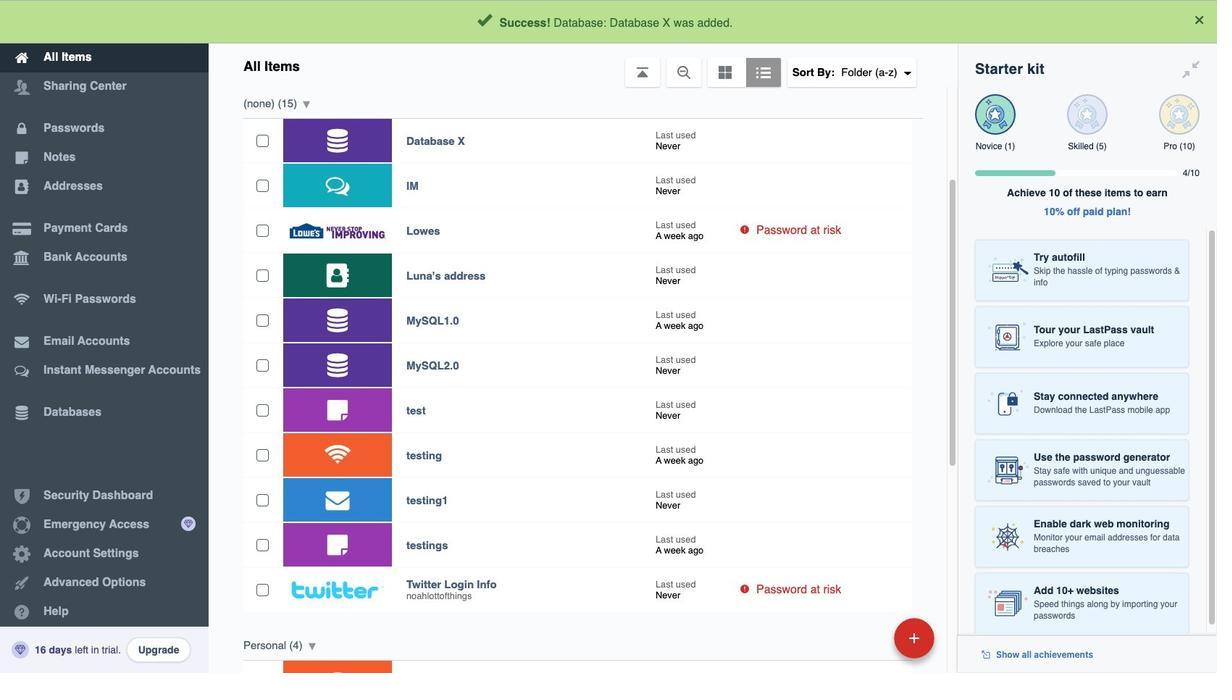 Task type: vqa. For each thing, say whether or not it's contained in the screenshot.
alert
yes



Task type: locate. For each thing, give the bounding box(es) containing it.
alert
[[0, 0, 1218, 43]]

vault options navigation
[[209, 43, 958, 87]]

main navigation navigation
[[0, 0, 209, 673]]

new item navigation
[[795, 614, 944, 673]]

Search search field
[[349, 6, 928, 38]]

new item element
[[795, 618, 940, 659]]



Task type: describe. For each thing, give the bounding box(es) containing it.
search my vault text field
[[349, 6, 928, 38]]



